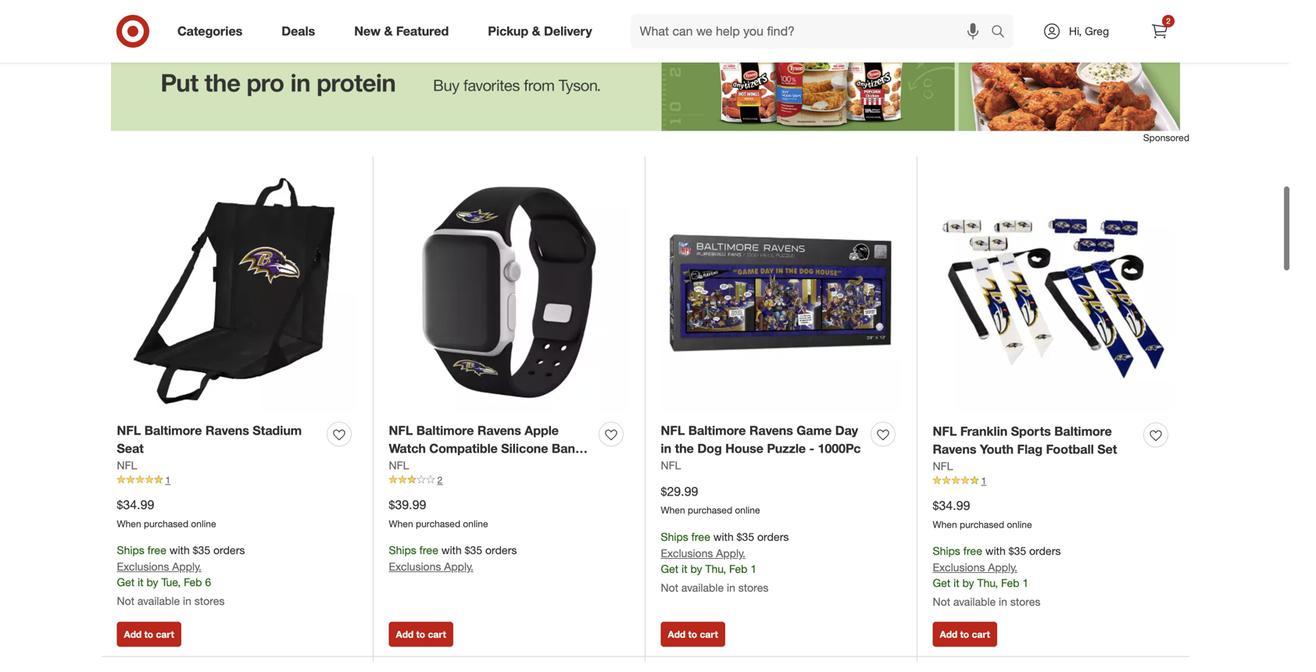 Task type: describe. For each thing, give the bounding box(es) containing it.
nfl link for nfl baltimore ravens game day in the dog house puzzle - 1000pc
[[661, 458, 681, 473]]

house
[[726, 441, 764, 456]]

hi,
[[1069, 24, 1082, 38]]

nfl baltimore ravens game day in the dog house puzzle - 1000pc
[[661, 423, 861, 456]]

not for nfl baltimore ravens stadium seat
[[117, 594, 134, 608]]

ravens inside "nfl franklin sports baltimore ravens youth flag football set"
[[933, 442, 977, 457]]

apply. for nfl franklin sports baltimore ravens youth flag football set
[[988, 561, 1018, 574]]

exclusions for nfl franklin sports baltimore ravens youth flag football set
[[933, 561, 985, 574]]

in inside nfl baltimore ravens game day in the dog house puzzle - 1000pc
[[661, 441, 672, 456]]

$35 for nfl baltimore ravens stadium seat
[[193, 543, 210, 557]]

purchased for nfl baltimore ravens stadium seat
[[144, 518, 188, 529]]

ravens for game
[[750, 423, 793, 438]]

$29.99
[[661, 484, 698, 499]]

1 link for ravens
[[117, 473, 358, 487]]

baltimore inside "nfl franklin sports baltimore ravens youth flag football set"
[[1055, 424, 1112, 439]]

free for nfl baltimore ravens stadium seat
[[147, 543, 166, 557]]

ships free with $35 orders exclusions apply. get it by tue, feb 6 not available in stores
[[117, 543, 245, 608]]

ships for nfl baltimore ravens game day in the dog house puzzle - 1000pc
[[661, 530, 689, 544]]

purchased for nfl baltimore ravens apple watch compatible silicone band - black
[[416, 518, 461, 529]]

online for seat
[[191, 518, 216, 529]]

free for nfl baltimore ravens game day in the dog house puzzle - 1000pc
[[692, 530, 711, 544]]

advertisement element
[[102, 42, 1190, 131]]

get for nfl baltimore ravens stadium seat
[[117, 575, 135, 589]]

nfl for nfl franklin sports baltimore ravens youth flag football set's nfl link
[[933, 459, 953, 473]]

online for ravens
[[1007, 519, 1032, 530]]

flag
[[1017, 442, 1043, 457]]

band
[[552, 441, 583, 456]]

purchased for nfl franklin sports baltimore ravens youth flag football set
[[960, 519, 1005, 530]]

greg
[[1085, 24, 1109, 38]]

not for nfl franklin sports baltimore ravens youth flag football set
[[933, 595, 951, 609]]

0 horizontal spatial 2
[[437, 474, 443, 486]]

tue,
[[161, 575, 181, 589]]

free inside ships free with $35 orders exclusions apply.
[[420, 543, 439, 557]]

apply. for nfl baltimore ravens stadium seat
[[172, 560, 202, 573]]

football
[[1046, 442, 1094, 457]]

available for nfl baltimore ravens game day in the dog house puzzle - 1000pc
[[682, 581, 724, 594]]

feb for seat
[[184, 575, 202, 589]]

by for nfl franklin sports baltimore ravens youth flag football set
[[963, 576, 975, 590]]

with inside ships free with $35 orders exclusions apply.
[[442, 543, 462, 557]]

sports
[[1011, 424, 1051, 439]]

nfl franklin sports baltimore ravens youth flag football set
[[933, 424, 1117, 457]]

available for nfl baltimore ravens stadium seat
[[138, 594, 180, 608]]

nfl franklin sports baltimore ravens youth flag football set link
[[933, 423, 1138, 458]]

baltimore for nfl baltimore ravens stadium seat
[[144, 423, 202, 438]]

nfl baltimore ravens stadium seat
[[117, 423, 302, 456]]

nfl for nfl baltimore ravens game day in the dog house puzzle - 1000pc
[[661, 423, 685, 438]]

seat
[[117, 441, 144, 456]]

new & featured
[[354, 24, 449, 39]]

search
[[984, 25, 1022, 40]]

search button
[[984, 14, 1022, 52]]

by for nfl baltimore ravens stadium seat
[[147, 575, 158, 589]]

featured
[[396, 24, 449, 39]]

& for pickup
[[532, 24, 541, 39]]

available for nfl franklin sports baltimore ravens youth flag football set
[[954, 595, 996, 609]]

ships free with $35 orders exclusions apply.
[[389, 543, 517, 573]]

black
[[389, 459, 422, 474]]

get for nfl franklin sports baltimore ravens youth flag football set
[[933, 576, 951, 590]]

the
[[675, 441, 694, 456]]

1 horizontal spatial 2
[[1167, 16, 1171, 26]]

1 horizontal spatial 2 link
[[1143, 14, 1177, 48]]

nfl for nfl link for nfl baltimore ravens apple watch compatible silicone band - black
[[389, 458, 409, 472]]

nfl for nfl baltimore ravens stadium seat nfl link
[[117, 458, 137, 472]]

nfl for nfl franklin sports baltimore ravens youth flag football set
[[933, 424, 957, 439]]

nfl baltimore ravens stadium seat link
[[117, 422, 321, 458]]

nfl baltimore ravens apple watch compatible silicone band - black link
[[389, 422, 593, 474]]

nfl link for nfl baltimore ravens apple watch compatible silicone band - black
[[389, 458, 409, 473]]

$34.99 for ravens
[[933, 498, 971, 513]]

delivery
[[544, 24, 592, 39]]

deals
[[282, 24, 315, 39]]

- inside the nfl baltimore ravens apple watch compatible silicone band - black
[[587, 441, 592, 456]]

nfl for nfl baltimore ravens stadium seat
[[117, 423, 141, 438]]

1 vertical spatial 2 link
[[389, 473, 630, 487]]

ships free with $35 orders exclusions apply. get it by thu, feb 1 not available in stores for $34.99
[[933, 544, 1061, 609]]

nfl for nfl baltimore ravens apple watch compatible silicone band - black
[[389, 423, 413, 438]]

$35 for nfl baltimore ravens game day in the dog house puzzle - 1000pc
[[737, 530, 755, 544]]

not for nfl baltimore ravens game day in the dog house puzzle - 1000pc
[[661, 581, 679, 594]]

set
[[1098, 442, 1117, 457]]

day
[[836, 423, 858, 438]]

orders for nfl franklin sports baltimore ravens youth flag football set
[[1030, 544, 1061, 558]]

with for nfl franklin sports baltimore ravens youth flag football set
[[986, 544, 1006, 558]]



Task type: locate. For each thing, give the bounding box(es) containing it.
feb inside ships free with $35 orders exclusions apply. get it by tue, feb 6 not available in stores
[[184, 575, 202, 589]]

in inside ships free with $35 orders exclusions apply. get it by tue, feb 6 not available in stores
[[183, 594, 191, 608]]

nfl link for nfl baltimore ravens stadium seat
[[117, 458, 137, 473]]

nfl franklin sports baltimore ravens youth flag football set image
[[933, 172, 1175, 414], [933, 172, 1175, 414]]

ravens for stadium
[[206, 423, 249, 438]]

nfl inside the nfl baltimore ravens apple watch compatible silicone band - black
[[389, 423, 413, 438]]

new
[[354, 24, 381, 39]]

it for nfl baltimore ravens stadium seat
[[138, 575, 144, 589]]

1 link
[[117, 473, 358, 487], [933, 474, 1175, 488]]

0 vertical spatial 2 link
[[1143, 14, 1177, 48]]

stores for seat
[[195, 594, 225, 608]]

with for nfl baltimore ravens stadium seat
[[170, 543, 190, 557]]

sponsored
[[1144, 132, 1190, 143]]

online down house at right bottom
[[735, 504, 760, 516]]

when for nfl baltimore ravens stadium seat
[[117, 518, 141, 529]]

0 horizontal spatial &
[[384, 24, 393, 39]]

ravens up silicone
[[478, 423, 521, 438]]

feb for ravens
[[1002, 576, 1020, 590]]

0 horizontal spatial 2 link
[[389, 473, 630, 487]]

youth
[[980, 442, 1014, 457]]

silicone
[[501, 441, 548, 456]]

1 horizontal spatial $34.99
[[933, 498, 971, 513]]

baltimore inside 'nfl baltimore ravens stadium seat'
[[144, 423, 202, 438]]

online up ships free with $35 orders exclusions apply. at the left bottom of the page
[[463, 518, 488, 529]]

thu, for $29.99
[[706, 562, 726, 576]]

1 horizontal spatial get
[[661, 562, 679, 576]]

$34.99
[[117, 497, 154, 512], [933, 498, 971, 513]]

not
[[661, 581, 679, 594], [117, 594, 134, 608], [933, 595, 951, 609]]

in for nfl franklin sports baltimore ravens youth flag football set
[[999, 595, 1008, 609]]

$34.99 when purchased online for seat
[[117, 497, 216, 529]]

2
[[1167, 16, 1171, 26], [437, 474, 443, 486]]

1 horizontal spatial not
[[661, 581, 679, 594]]

2 up the $39.99 when purchased online
[[437, 474, 443, 486]]

& inside new & featured link
[[384, 24, 393, 39]]

2 & from the left
[[532, 24, 541, 39]]

ships for nfl baltimore ravens stadium seat
[[117, 543, 144, 557]]

apply. inside ships free with $35 orders exclusions apply. get it by tue, feb 6 not available in stores
[[172, 560, 202, 573]]

add to cart button
[[117, 0, 181, 22], [661, 0, 725, 22], [933, 0, 997, 22], [117, 622, 181, 647], [389, 622, 453, 647], [661, 622, 725, 647], [933, 622, 997, 647]]

orders for nfl baltimore ravens stadium seat
[[213, 543, 245, 557]]

it for nfl baltimore ravens game day in the dog house puzzle - 1000pc
[[682, 562, 688, 576]]

ships free with $35 orders exclusions apply. get it by thu, feb 1 not available in stores for $29.99
[[661, 530, 789, 594]]

orders for nfl baltimore ravens game day in the dog house puzzle - 1000pc
[[758, 530, 789, 544]]

when inside the $39.99 when purchased online
[[389, 518, 413, 529]]

it for nfl franklin sports baltimore ravens youth flag football set
[[954, 576, 960, 590]]

exclusions
[[661, 546, 713, 560], [117, 560, 169, 573], [389, 560, 441, 573], [933, 561, 985, 574]]

0 horizontal spatial not
[[117, 594, 134, 608]]

1 - from the left
[[587, 441, 592, 456]]

0 horizontal spatial feb
[[184, 575, 202, 589]]

purchased for nfl baltimore ravens game day in the dog house puzzle - 1000pc
[[688, 504, 733, 516]]

1 vertical spatial 2
[[437, 474, 443, 486]]

orders inside ships free with $35 orders exclusions apply. get it by tue, feb 6 not available in stores
[[213, 543, 245, 557]]

ravens inside the nfl baltimore ravens apple watch compatible silicone band - black
[[478, 423, 521, 438]]

1 horizontal spatial stores
[[739, 581, 769, 594]]

orders
[[758, 530, 789, 544], [213, 543, 245, 557], [485, 543, 517, 557], [1030, 544, 1061, 558]]

ravens for apple
[[478, 423, 521, 438]]

to
[[144, 4, 153, 16], [688, 4, 697, 16], [960, 4, 970, 16], [144, 629, 153, 640], [416, 629, 425, 640], [688, 629, 697, 640], [960, 629, 970, 640]]

2 horizontal spatial by
[[963, 576, 975, 590]]

stores for day
[[739, 581, 769, 594]]

$35 inside ships free with $35 orders exclusions apply.
[[465, 543, 482, 557]]

1 link down nfl baltimore ravens stadium seat link
[[117, 473, 358, 487]]

2 link
[[1143, 14, 1177, 48], [389, 473, 630, 487]]

purchased down $39.99
[[416, 518, 461, 529]]

when for nfl franklin sports baltimore ravens youth flag football set
[[933, 519, 957, 530]]

1 horizontal spatial feb
[[729, 562, 748, 576]]

2 link right greg
[[1143, 14, 1177, 48]]

1 horizontal spatial $34.99 when purchased online
[[933, 498, 1032, 530]]

thu, for $34.99
[[978, 576, 998, 590]]

when for nfl baltimore ravens game day in the dog house puzzle - 1000pc
[[661, 504, 685, 516]]

online for watch
[[463, 518, 488, 529]]

categories link
[[164, 14, 262, 48]]

ships inside ships free with $35 orders exclusions apply. get it by tue, feb 6 not available in stores
[[117, 543, 144, 557]]

it
[[682, 562, 688, 576], [138, 575, 144, 589], [954, 576, 960, 590]]

1 horizontal spatial available
[[682, 581, 724, 594]]

feb
[[729, 562, 748, 576], [184, 575, 202, 589], [1002, 576, 1020, 590]]

nfl inside nfl baltimore ravens game day in the dog house puzzle - 1000pc
[[661, 423, 685, 438]]

by for nfl baltimore ravens game day in the dog house puzzle - 1000pc
[[691, 562, 702, 576]]

$34.99 when purchased online
[[117, 497, 216, 529], [933, 498, 1032, 530]]

What can we help you find? suggestions appear below search field
[[631, 14, 995, 48]]

ravens left stadium
[[206, 423, 249, 438]]

free
[[692, 530, 711, 544], [147, 543, 166, 557], [420, 543, 439, 557], [964, 544, 983, 558]]

$39.99
[[389, 497, 426, 512]]

by
[[691, 562, 702, 576], [147, 575, 158, 589], [963, 576, 975, 590]]

purchased
[[688, 504, 733, 516], [144, 518, 188, 529], [416, 518, 461, 529], [960, 519, 1005, 530]]

with for nfl baltimore ravens game day in the dog house puzzle - 1000pc
[[714, 530, 734, 544]]

hi, greg
[[1069, 24, 1109, 38]]

$35
[[737, 530, 755, 544], [193, 543, 210, 557], [465, 543, 482, 557], [1009, 544, 1027, 558]]

0 vertical spatial 2
[[1167, 16, 1171, 26]]

stores for ravens
[[1011, 595, 1041, 609]]

watch
[[389, 441, 426, 456]]

thu,
[[706, 562, 726, 576], [978, 576, 998, 590]]

new & featured link
[[341, 14, 469, 48]]

cart
[[156, 4, 174, 16], [700, 4, 718, 16], [972, 4, 990, 16], [156, 629, 174, 640], [428, 629, 446, 640], [700, 629, 718, 640], [972, 629, 990, 640]]

ravens up puzzle
[[750, 423, 793, 438]]

in
[[661, 441, 672, 456], [727, 581, 736, 594], [183, 594, 191, 608], [999, 595, 1008, 609]]

online for day
[[735, 504, 760, 516]]

2 horizontal spatial get
[[933, 576, 951, 590]]

when inside $29.99 when purchased online
[[661, 504, 685, 516]]

exclusions inside ships free with $35 orders exclusions apply. get it by tue, feb 6 not available in stores
[[117, 560, 169, 573]]

not inside ships free with $35 orders exclusions apply. get it by tue, feb 6 not available in stores
[[117, 594, 134, 608]]

nfl inside "nfl franklin sports baltimore ravens youth flag football set"
[[933, 424, 957, 439]]

get for nfl baltimore ravens game day in the dog house puzzle - 1000pc
[[661, 562, 679, 576]]

game
[[797, 423, 832, 438]]

nfl inside 'nfl baltimore ravens stadium seat'
[[117, 423, 141, 438]]

online down "flag" on the bottom right of page
[[1007, 519, 1032, 530]]

1 horizontal spatial &
[[532, 24, 541, 39]]

nfl baltimore ravens game day in the dog house puzzle - 1000pc image
[[661, 172, 902, 413], [661, 172, 902, 413]]

0 horizontal spatial ships free with $35 orders exclusions apply. get it by thu, feb 1 not available in stores
[[661, 530, 789, 594]]

2 horizontal spatial not
[[933, 595, 951, 609]]

online
[[735, 504, 760, 516], [191, 518, 216, 529], [463, 518, 488, 529], [1007, 519, 1032, 530]]

& right pickup
[[532, 24, 541, 39]]

1 horizontal spatial it
[[682, 562, 688, 576]]

$34.99 when purchased online for ravens
[[933, 498, 1032, 530]]

ships inside ships free with $35 orders exclusions apply.
[[389, 543, 417, 557]]

- inside nfl baltimore ravens game day in the dog house puzzle - 1000pc
[[810, 441, 815, 456]]

stores
[[739, 581, 769, 594], [195, 594, 225, 608], [1011, 595, 1041, 609]]

6
[[205, 575, 211, 589]]

by inside ships free with $35 orders exclusions apply. get it by tue, feb 6 not available in stores
[[147, 575, 158, 589]]

pickup
[[488, 24, 529, 39]]

$34.99 for seat
[[117, 497, 154, 512]]

0 horizontal spatial 1 link
[[117, 473, 358, 487]]

exclusions for nfl baltimore ravens stadium seat
[[117, 560, 169, 573]]

& inside pickup & delivery 'link'
[[532, 24, 541, 39]]

exclusions for nfl baltimore ravens game day in the dog house puzzle - 1000pc
[[661, 546, 713, 560]]

add to cart
[[124, 4, 174, 16], [668, 4, 718, 16], [940, 4, 990, 16], [124, 629, 174, 640], [396, 629, 446, 640], [668, 629, 718, 640], [940, 629, 990, 640]]

dog
[[698, 441, 722, 456]]

1
[[165, 474, 171, 486], [982, 475, 987, 486], [751, 562, 757, 576], [1023, 576, 1029, 590]]

0 horizontal spatial $34.99
[[117, 497, 154, 512]]

2 horizontal spatial it
[[954, 576, 960, 590]]

1 horizontal spatial by
[[691, 562, 702, 576]]

free inside ships free with $35 orders exclusions apply. get it by tue, feb 6 not available in stores
[[147, 543, 166, 557]]

pickup & delivery link
[[475, 14, 612, 48]]

& right the new
[[384, 24, 393, 39]]

ravens inside 'nfl baltimore ravens stadium seat'
[[206, 423, 249, 438]]

$39.99 when purchased online
[[389, 497, 488, 529]]

ships free with $35 orders exclusions apply. get it by thu, feb 1 not available in stores
[[661, 530, 789, 594], [933, 544, 1061, 609]]

pickup & delivery
[[488, 24, 592, 39]]

when
[[661, 504, 685, 516], [117, 518, 141, 529], [389, 518, 413, 529], [933, 519, 957, 530]]

0 horizontal spatial $34.99 when purchased online
[[117, 497, 216, 529]]

2 horizontal spatial feb
[[1002, 576, 1020, 590]]

available inside ships free with $35 orders exclusions apply. get it by tue, feb 6 not available in stores
[[138, 594, 180, 608]]

ravens down franklin
[[933, 442, 977, 457]]

1 horizontal spatial 1 link
[[933, 474, 1175, 488]]

0 horizontal spatial -
[[587, 441, 592, 456]]

when for nfl baltimore ravens apple watch compatible silicone band - black
[[389, 518, 413, 529]]

1 & from the left
[[384, 24, 393, 39]]

add
[[124, 4, 142, 16], [668, 4, 686, 16], [940, 4, 958, 16], [124, 629, 142, 640], [396, 629, 414, 640], [668, 629, 686, 640], [940, 629, 958, 640]]

ravens
[[206, 423, 249, 438], [478, 423, 521, 438], [750, 423, 793, 438], [933, 442, 977, 457]]

& for new
[[384, 24, 393, 39]]

2 link down silicone
[[389, 473, 630, 487]]

nfl link for nfl franklin sports baltimore ravens youth flag football set
[[933, 458, 953, 474]]

exclusions apply. button
[[661, 546, 746, 561], [117, 559, 202, 575], [389, 559, 474, 575], [933, 560, 1018, 575]]

$34.99 when purchased online down youth
[[933, 498, 1032, 530]]

baltimore
[[144, 423, 202, 438], [417, 423, 474, 438], [689, 423, 746, 438], [1055, 424, 1112, 439]]

compatible
[[429, 441, 498, 456]]

$35 for nfl franklin sports baltimore ravens youth flag football set
[[1009, 544, 1027, 558]]

nfl
[[117, 423, 141, 438], [389, 423, 413, 438], [661, 423, 685, 438], [933, 424, 957, 439], [117, 458, 137, 472], [389, 458, 409, 472], [661, 458, 681, 472], [933, 459, 953, 473]]

nfl link
[[117, 458, 137, 473], [389, 458, 409, 473], [661, 458, 681, 473], [933, 458, 953, 474]]

stadium
[[253, 423, 302, 438]]

2 right greg
[[1167, 16, 1171, 26]]

baltimore inside the nfl baltimore ravens apple watch compatible silicone band - black
[[417, 423, 474, 438]]

purchased down youth
[[960, 519, 1005, 530]]

0 horizontal spatial available
[[138, 594, 180, 608]]

online up ships free with $35 orders exclusions apply. get it by tue, feb 6 not available in stores
[[191, 518, 216, 529]]

1 link for sports
[[933, 474, 1175, 488]]

get
[[661, 562, 679, 576], [117, 575, 135, 589], [933, 576, 951, 590]]

exclusions inside ships free with $35 orders exclusions apply.
[[389, 560, 441, 573]]

puzzle
[[767, 441, 806, 456]]

exclusions apply. button for nfl baltimore ravens game day in the dog house puzzle - 1000pc
[[661, 546, 746, 561]]

stores inside ships free with $35 orders exclusions apply. get it by tue, feb 6 not available in stores
[[195, 594, 225, 608]]

ships for nfl franklin sports baltimore ravens youth flag football set
[[933, 544, 961, 558]]

-
[[587, 441, 592, 456], [810, 441, 815, 456]]

$29.99 when purchased online
[[661, 484, 760, 516]]

purchased down $29.99
[[688, 504, 733, 516]]

apply. for nfl baltimore ravens game day in the dog house puzzle - 1000pc
[[716, 546, 746, 560]]

exclusions apply. button for nfl franklin sports baltimore ravens youth flag football set
[[933, 560, 1018, 575]]

available
[[682, 581, 724, 594], [138, 594, 180, 608], [954, 595, 996, 609]]

$34.99 when purchased online up ships free with $35 orders exclusions apply. get it by tue, feb 6 not available in stores
[[117, 497, 216, 529]]

0 horizontal spatial by
[[147, 575, 158, 589]]

apple
[[525, 423, 559, 438]]

in for nfl baltimore ravens game day in the dog house puzzle - 1000pc
[[727, 581, 736, 594]]

0 horizontal spatial it
[[138, 575, 144, 589]]

exclusions apply. button for nfl baltimore ravens stadium seat
[[117, 559, 202, 575]]

ships
[[661, 530, 689, 544], [117, 543, 144, 557], [389, 543, 417, 557], [933, 544, 961, 558]]

0 horizontal spatial get
[[117, 575, 135, 589]]

categories
[[177, 24, 243, 39]]

1000pc
[[818, 441, 861, 456]]

ravens inside nfl baltimore ravens game day in the dog house puzzle - 1000pc
[[750, 423, 793, 438]]

it inside ships free with $35 orders exclusions apply. get it by tue, feb 6 not available in stores
[[138, 575, 144, 589]]

2 horizontal spatial available
[[954, 595, 996, 609]]

$35 inside ships free with $35 orders exclusions apply. get it by tue, feb 6 not available in stores
[[193, 543, 210, 557]]

- down 'game'
[[810, 441, 815, 456]]

purchased up ships free with $35 orders exclusions apply. get it by tue, feb 6 not available in stores
[[144, 518, 188, 529]]

online inside $29.99 when purchased online
[[735, 504, 760, 516]]

2 - from the left
[[810, 441, 815, 456]]

apply.
[[716, 546, 746, 560], [172, 560, 202, 573], [444, 560, 474, 573], [988, 561, 1018, 574]]

deals link
[[268, 14, 335, 48]]

&
[[384, 24, 393, 39], [532, 24, 541, 39]]

nfl baltimore ravens game day in the dog house puzzle - 1000pc link
[[661, 422, 865, 458]]

1 link down the football
[[933, 474, 1175, 488]]

1 horizontal spatial -
[[810, 441, 815, 456]]

1 horizontal spatial ships free with $35 orders exclusions apply. get it by thu, feb 1 not available in stores
[[933, 544, 1061, 609]]

2 horizontal spatial stores
[[1011, 595, 1041, 609]]

online inside the $39.99 when purchased online
[[463, 518, 488, 529]]

0 horizontal spatial stores
[[195, 594, 225, 608]]

free for nfl franklin sports baltimore ravens youth flag football set
[[964, 544, 983, 558]]

orders inside ships free with $35 orders exclusions apply.
[[485, 543, 517, 557]]

with
[[714, 530, 734, 544], [170, 543, 190, 557], [442, 543, 462, 557], [986, 544, 1006, 558]]

apply. inside ships free with $35 orders exclusions apply.
[[444, 560, 474, 573]]

nfl baltimore ravens stadium seat image
[[117, 172, 358, 413], [117, 172, 358, 413]]

baltimore for nfl baltimore ravens game day in the dog house puzzle - 1000pc
[[689, 423, 746, 438]]

- right band
[[587, 441, 592, 456]]

in for nfl baltimore ravens stadium seat
[[183, 594, 191, 608]]

0 horizontal spatial thu,
[[706, 562, 726, 576]]

purchased inside the $39.99 when purchased online
[[416, 518, 461, 529]]

baltimore inside nfl baltimore ravens game day in the dog house puzzle - 1000pc
[[689, 423, 746, 438]]

nfl baltimore ravens apple watch compatible silicone band - black image
[[389, 172, 630, 413], [389, 172, 630, 413]]

get inside ships free with $35 orders exclusions apply. get it by tue, feb 6 not available in stores
[[117, 575, 135, 589]]

1 horizontal spatial thu,
[[978, 576, 998, 590]]

baltimore for nfl baltimore ravens apple watch compatible silicone band - black
[[417, 423, 474, 438]]

purchased inside $29.99 when purchased online
[[688, 504, 733, 516]]

nfl baltimore ravens apple watch compatible silicone band - black
[[389, 423, 592, 474]]

feb for day
[[729, 562, 748, 576]]

franklin
[[961, 424, 1008, 439]]

with inside ships free with $35 orders exclusions apply. get it by tue, feb 6 not available in stores
[[170, 543, 190, 557]]

nfl for nfl baltimore ravens game day in the dog house puzzle - 1000pc's nfl link
[[661, 458, 681, 472]]



Task type: vqa. For each thing, say whether or not it's contained in the screenshot.
Categories link
yes



